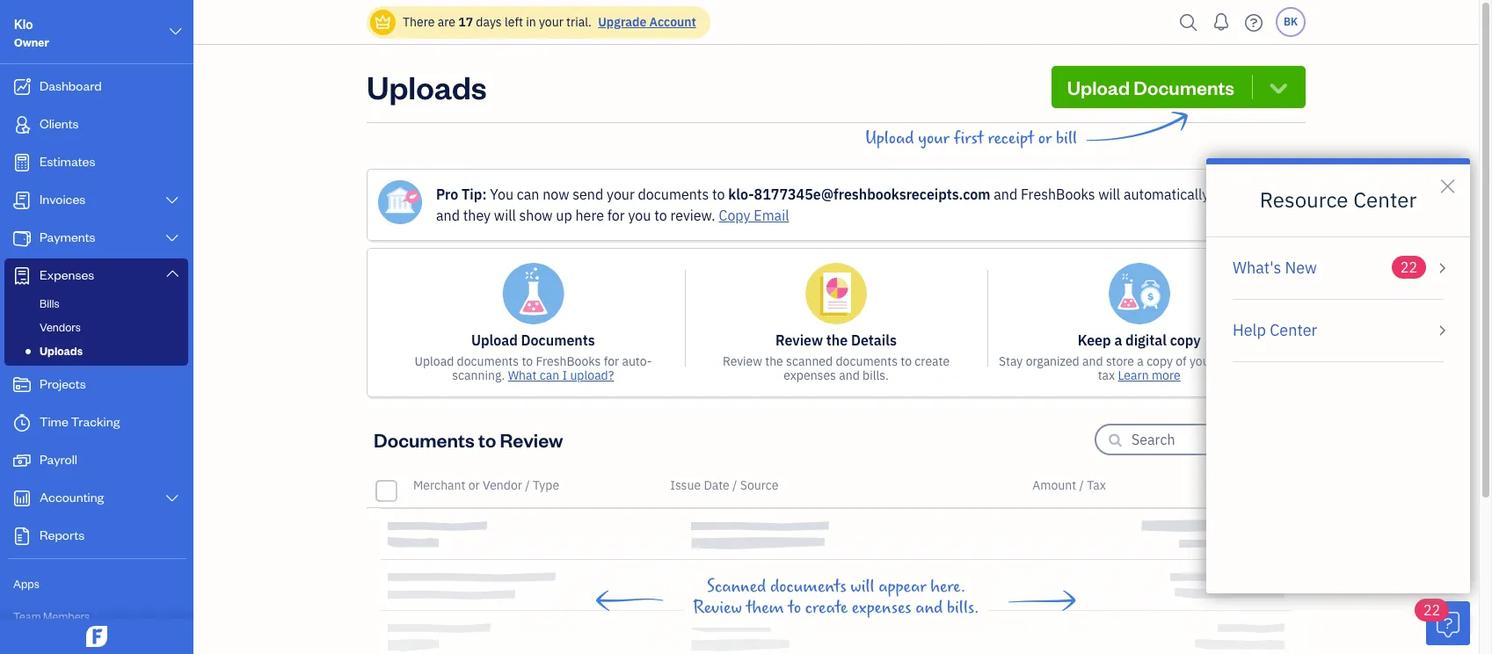 Task type: locate. For each thing, give the bounding box(es) containing it.
you
[[490, 186, 514, 203]]

documents up review.
[[638, 186, 709, 203]]

search image
[[1175, 9, 1203, 36]]

upgrade account link
[[595, 14, 696, 30]]

0 vertical spatial them
[[1246, 186, 1279, 203]]

for
[[608, 207, 625, 224], [604, 354, 619, 369], [1265, 354, 1280, 369]]

can
[[517, 186, 540, 203], [540, 368, 560, 384]]

chevrondown image
[[1267, 75, 1291, 99]]

1 horizontal spatial uploads
[[367, 66, 487, 107]]

upload up "scanning."
[[471, 332, 518, 349]]

close image up help center
[[1274, 260, 1294, 281]]

notifications image
[[1208, 4, 1236, 40]]

0 vertical spatial chevron large down image
[[168, 21, 184, 42]]

0 horizontal spatial freshbooks
[[536, 354, 601, 369]]

1 vertical spatial chevron large down image
[[164, 194, 180, 208]]

expense image
[[11, 267, 33, 285]]

expenses for documents
[[852, 598, 912, 618]]

learn
[[1118, 368, 1149, 384]]

freshbooks inside upload documents to freshbooks for auto- scanning.
[[536, 354, 601, 369]]

will for scanned
[[851, 577, 875, 597]]

17
[[458, 14, 473, 30]]

expenses down appear
[[852, 598, 912, 618]]

1 vertical spatial bills.
[[947, 598, 980, 618]]

0 vertical spatial documents
[[1134, 75, 1235, 99]]

1 vertical spatial uploads
[[40, 344, 83, 358]]

0 horizontal spatial create
[[806, 598, 848, 618]]

will inside 'scanned documents will appear here. review them to create expenses and bills.'
[[851, 577, 875, 597]]

them inside 'scanned documents will appear here. review them to create expenses and bills.'
[[746, 598, 784, 618]]

review up 'scanned'
[[776, 332, 823, 349]]

close image
[[1274, 181, 1294, 201], [1274, 260, 1294, 281]]

will for and
[[1099, 186, 1121, 203]]

klo-
[[729, 186, 754, 203]]

help center link
[[1233, 320, 1451, 340]]

bills. inside 'scanned documents will appear here. review them to create expenses and bills.'
[[947, 598, 980, 618]]

expenses link
[[4, 259, 188, 293]]

1 horizontal spatial expenses
[[852, 598, 912, 618]]

and down here.
[[916, 598, 943, 618]]

them right scan
[[1246, 186, 1279, 203]]

0 vertical spatial expenses
[[784, 368, 836, 384]]

expenses inside 'scanned documents will appear here. review them to create expenses and bills.'
[[852, 598, 912, 618]]

type
[[533, 478, 560, 493]]

digital
[[1126, 332, 1167, 349]]

center for resource center
[[1354, 186, 1417, 214]]

uploads down there
[[367, 66, 487, 107]]

your inside stay organized and store a copy of your receipts for tax
[[1190, 354, 1215, 369]]

a
[[1115, 332, 1123, 349], [1138, 354, 1144, 369]]

1 horizontal spatial the
[[827, 332, 848, 349]]

1 chevron large down image from the top
[[164, 231, 180, 245]]

or
[[1039, 128, 1052, 149], [469, 478, 480, 493]]

and right 'scanned'
[[839, 368, 860, 384]]

copy
[[1170, 332, 1201, 349], [1147, 354, 1173, 369]]

upload documents down search image
[[1068, 75, 1235, 99]]

scan
[[1213, 186, 1242, 203]]

center for help center
[[1270, 320, 1318, 340]]

tax
[[1098, 368, 1115, 384]]

your right of
[[1190, 354, 1215, 369]]

a up store
[[1115, 332, 1123, 349]]

the left 'scanned'
[[765, 354, 784, 369]]

chevron large down image up expenses link
[[164, 231, 180, 245]]

Search text field
[[1132, 426, 1304, 454]]

upload documents up upload documents to freshbooks for auto- scanning.
[[471, 332, 595, 349]]

documents down 'details'
[[836, 354, 898, 369]]

0 horizontal spatial bills.
[[863, 368, 889, 384]]

scanned
[[707, 577, 766, 597]]

2 horizontal spatial documents
[[1134, 75, 1235, 99]]

receipt
[[988, 128, 1035, 149]]

1 vertical spatial the
[[765, 354, 784, 369]]

chevron large down image inside payments link
[[164, 231, 180, 245]]

0 horizontal spatial the
[[765, 354, 784, 369]]

scanned
[[786, 354, 833, 369]]

reports link
[[4, 519, 188, 555]]

1 vertical spatial create
[[806, 598, 848, 618]]

go to help image
[[1240, 9, 1268, 36]]

can left the i
[[540, 368, 560, 384]]

1 vertical spatial chevron large down image
[[164, 267, 180, 281]]

new
[[1286, 257, 1318, 278]]

center right help in the right of the page
[[1270, 320, 1318, 340]]

1 horizontal spatial create
[[915, 354, 950, 369]]

center
[[1354, 186, 1417, 214], [1270, 320, 1318, 340]]

upload documents button
[[1052, 66, 1306, 108]]

0 vertical spatial close image
[[1274, 181, 1294, 201]]

here.
[[931, 577, 966, 597]]

0 horizontal spatial /
[[525, 478, 530, 493]]

upload documents button
[[1052, 66, 1306, 108]]

2 chevron large down image from the top
[[164, 267, 180, 281]]

0 horizontal spatial a
[[1115, 332, 1123, 349]]

1 / from the left
[[525, 478, 530, 493]]

0 horizontal spatial will
[[494, 207, 516, 224]]

1 horizontal spatial /
[[733, 478, 738, 493]]

upload documents image
[[502, 263, 565, 325]]

keep a digital copy image
[[1109, 263, 1170, 325]]

can up show
[[517, 186, 540, 203]]

bills link
[[8, 293, 185, 314]]

close image right scan
[[1274, 181, 1294, 201]]

1 horizontal spatial bills.
[[947, 598, 980, 618]]

2 horizontal spatial /
[[1080, 478, 1084, 493]]

documents up merchant
[[374, 427, 475, 452]]

1 vertical spatial upload documents
[[471, 332, 595, 349]]

your
[[539, 14, 564, 30], [919, 128, 950, 149], [607, 186, 635, 203], [1190, 354, 1215, 369]]

to inside and freshbooks will automatically scan them and they will show up here for you to review.
[[655, 207, 667, 224]]

review down scanned
[[694, 598, 742, 618]]

0 vertical spatial create
[[915, 354, 950, 369]]

0 horizontal spatial center
[[1270, 320, 1318, 340]]

2 horizontal spatial will
[[1099, 186, 1121, 203]]

estimate image
[[11, 154, 33, 172]]

0 horizontal spatial documents
[[374, 427, 475, 452]]

freshbooks
[[1021, 186, 1096, 203], [536, 354, 601, 369]]

1 vertical spatial can
[[540, 368, 560, 384]]

projects
[[40, 376, 86, 392]]

1 horizontal spatial upload documents
[[1068, 75, 1235, 99]]

0 vertical spatial upload documents
[[1068, 75, 1235, 99]]

1 vertical spatial freshbooks
[[536, 354, 601, 369]]

review the details review the scanned documents to create expenses and bills.
[[723, 332, 950, 384]]

0 vertical spatial or
[[1039, 128, 1052, 149]]

copy inside stay organized and store a copy of your receipts for tax
[[1147, 354, 1173, 369]]

1 horizontal spatial will
[[851, 577, 875, 597]]

create inside review the details review the scanned documents to create expenses and bills.
[[915, 354, 950, 369]]

upload inside button
[[1068, 75, 1130, 99]]

bills. inside review the details review the scanned documents to create expenses and bills.
[[863, 368, 889, 384]]

trial.
[[567, 14, 592, 30]]

documents down search image
[[1134, 75, 1235, 99]]

chevron large down image
[[168, 21, 184, 42], [164, 194, 180, 208], [164, 492, 180, 506]]

uploads link
[[8, 340, 185, 362]]

1 vertical spatial will
[[494, 207, 516, 224]]

for left you
[[608, 207, 625, 224]]

apps link
[[4, 569, 188, 600]]

2 vertical spatial will
[[851, 577, 875, 597]]

0 horizontal spatial them
[[746, 598, 784, 618]]

0 horizontal spatial upload documents
[[471, 332, 595, 349]]

uploads down vendors
[[40, 344, 83, 358]]

bills
[[40, 296, 59, 311]]

chevron large down image up bills link
[[164, 267, 180, 281]]

vendors link
[[8, 317, 185, 338]]

or left vendor
[[469, 478, 480, 493]]

chevron large down image inside accounting link
[[164, 492, 180, 506]]

a right store
[[1138, 354, 1144, 369]]

copy left of
[[1147, 354, 1173, 369]]

bills. down here.
[[947, 598, 980, 618]]

what
[[508, 368, 537, 384]]

upload your first receipt or bill
[[865, 128, 1078, 149]]

now
[[543, 186, 570, 203]]

1 horizontal spatial center
[[1354, 186, 1417, 214]]

0 vertical spatial center
[[1354, 186, 1417, 214]]

source
[[740, 478, 779, 493]]

for inside upload documents to freshbooks for auto- scanning.
[[604, 354, 619, 369]]

0 vertical spatial bills.
[[863, 368, 889, 384]]

and down keep
[[1083, 354, 1104, 369]]

2 vertical spatial chevron large down image
[[164, 492, 180, 506]]

time
[[40, 413, 68, 430]]

the
[[827, 332, 848, 349], [765, 354, 784, 369]]

will
[[1099, 186, 1121, 203], [494, 207, 516, 224], [851, 577, 875, 597]]

project image
[[11, 376, 33, 394]]

the up 'scanned'
[[827, 332, 848, 349]]

1 horizontal spatial them
[[1246, 186, 1279, 203]]

1 horizontal spatial freshbooks
[[1021, 186, 1096, 203]]

0 horizontal spatial uploads
[[40, 344, 83, 358]]

/ left tax
[[1080, 478, 1084, 493]]

copy email button
[[719, 205, 789, 226]]

chevron large down image
[[164, 231, 180, 245], [164, 267, 180, 281]]

upload up the bill
[[1068, 75, 1130, 99]]

for left the auto-
[[604, 354, 619, 369]]

uploads
[[367, 66, 487, 107], [40, 344, 83, 358]]

upload up documents to review
[[415, 354, 454, 369]]

1 horizontal spatial a
[[1138, 354, 1144, 369]]

create
[[915, 354, 950, 369], [806, 598, 848, 618]]

and
[[994, 186, 1018, 203], [436, 207, 460, 224], [1083, 354, 1104, 369], [839, 368, 860, 384], [916, 598, 943, 618]]

1 vertical spatial a
[[1138, 354, 1144, 369]]

2 close image from the top
[[1274, 260, 1294, 281]]

expenses inside review the details review the scanned documents to create expenses and bills.
[[784, 368, 836, 384]]

0 horizontal spatial or
[[469, 478, 480, 493]]

klo
[[14, 16, 33, 33]]

send
[[573, 186, 604, 203]]

dashboard image
[[11, 78, 33, 96]]

payment image
[[11, 230, 33, 247]]

documents to review
[[374, 427, 563, 452]]

or left the bill
[[1039, 128, 1052, 149]]

for down help center
[[1265, 354, 1280, 369]]

/ right date
[[733, 478, 738, 493]]

to inside upload documents to freshbooks for auto- scanning.
[[522, 354, 533, 369]]

0 horizontal spatial expenses
[[784, 368, 836, 384]]

documents left the i
[[457, 354, 519, 369]]

invoice image
[[11, 192, 33, 209]]

dashboard link
[[4, 69, 188, 106]]

documents up what can i upload?
[[521, 332, 595, 349]]

create inside 'scanned documents will appear here. review them to create expenses and bills.'
[[806, 598, 848, 618]]

0 vertical spatial will
[[1099, 186, 1121, 203]]

1 vertical spatial them
[[746, 598, 784, 618]]

1 vertical spatial center
[[1270, 320, 1318, 340]]

0 vertical spatial chevron large down image
[[164, 231, 180, 245]]

copy up of
[[1170, 332, 1201, 349]]

center left × button
[[1354, 186, 1417, 214]]

1 vertical spatial documents
[[521, 332, 595, 349]]

upload documents inside button
[[1068, 75, 1235, 99]]

/ left type button
[[525, 478, 530, 493]]

8177345e@freshbooksreceipts.com
[[754, 186, 991, 203]]

vendors
[[40, 320, 81, 334]]

expenses down the review the details image
[[784, 368, 836, 384]]

them
[[1246, 186, 1279, 203], [746, 598, 784, 618]]

will left automatically
[[1099, 186, 1121, 203]]

documents
[[1134, 75, 1235, 99], [521, 332, 595, 349], [374, 427, 475, 452]]

to
[[712, 186, 725, 203], [655, 207, 667, 224], [522, 354, 533, 369], [901, 354, 912, 369], [479, 427, 496, 452], [788, 598, 801, 618]]

1 vertical spatial copy
[[1147, 354, 1173, 369]]

your up you
[[607, 186, 635, 203]]

will down the you
[[494, 207, 516, 224]]

1 vertical spatial expenses
[[852, 598, 912, 618]]

0 vertical spatial uploads
[[367, 66, 487, 107]]

documents right scanned
[[770, 577, 847, 597]]

them down scanned
[[746, 598, 784, 618]]

chevron large down image for expenses
[[164, 267, 180, 281]]

review inside 'scanned documents will appear here. review them to create expenses and bills.'
[[694, 598, 742, 618]]

chevron large down image inside invoices link
[[164, 194, 180, 208]]

1 vertical spatial close image
[[1274, 260, 1294, 281]]

will left appear
[[851, 577, 875, 597]]

members
[[43, 610, 90, 624]]

tax
[[1087, 478, 1106, 493]]

of
[[1176, 354, 1187, 369]]

0 vertical spatial freshbooks
[[1021, 186, 1096, 203]]

bills. down 'details'
[[863, 368, 889, 384]]

here
[[576, 207, 604, 224]]

projects link
[[4, 368, 188, 404]]

show
[[519, 207, 553, 224]]

expenses
[[784, 368, 836, 384], [852, 598, 912, 618]]



Task type: vqa. For each thing, say whether or not it's contained in the screenshot.
Preferences element
no



Task type: describe. For each thing, give the bounding box(es) containing it.
account
[[650, 14, 696, 30]]

merchant or vendor button
[[413, 478, 522, 493]]

payroll
[[40, 451, 77, 468]]

apps
[[13, 577, 39, 591]]

keep
[[1078, 332, 1111, 349]]

review left 'scanned'
[[723, 354, 763, 369]]

your left first
[[919, 128, 950, 149]]

0 vertical spatial copy
[[1170, 332, 1201, 349]]

chevron large down image for accounting
[[164, 492, 180, 506]]

owner
[[14, 35, 49, 49]]

documents inside 'scanned documents will appear here. review them to create expenses and bills.'
[[770, 577, 847, 597]]

×
[[1439, 167, 1458, 200]]

× button
[[1439, 167, 1458, 200]]

bill
[[1056, 128, 1078, 149]]

expenses for the
[[784, 368, 836, 384]]

scanning.
[[452, 368, 505, 384]]

0 vertical spatial the
[[827, 332, 848, 349]]

documents inside upload documents to freshbooks for auto- scanning.
[[457, 354, 519, 369]]

copy
[[719, 207, 751, 224]]

estimates link
[[4, 145, 188, 181]]

details
[[851, 332, 897, 349]]

create for details
[[915, 354, 950, 369]]

chevron large down image for payments
[[164, 231, 180, 245]]

amount / tax
[[1033, 478, 1106, 493]]

main element
[[0, 0, 251, 654]]

report image
[[11, 528, 33, 545]]

there are 17 days left in your trial. upgrade account
[[403, 14, 696, 30]]

chevron large down image for invoices
[[164, 194, 180, 208]]

upload?
[[570, 368, 614, 384]]

2 vertical spatial documents
[[374, 427, 475, 452]]

and inside stay organized and store a copy of your receipts for tax
[[1083, 354, 1104, 369]]

they
[[463, 207, 491, 224]]

klo owner
[[14, 16, 49, 49]]

issue
[[671, 478, 701, 493]]

money image
[[11, 452, 33, 470]]

help
[[1233, 320, 1267, 340]]

in
[[526, 14, 536, 30]]

chart image
[[11, 490, 33, 508]]

invoices link
[[4, 183, 188, 219]]

help center
[[1233, 320, 1318, 340]]

documents inside upload documents button
[[1134, 75, 1235, 99]]

1 horizontal spatial documents
[[521, 332, 595, 349]]

there
[[403, 14, 435, 30]]

up
[[556, 207, 572, 224]]

bk
[[1284, 15, 1298, 28]]

freshbooks inside and freshbooks will automatically scan them and they will show up here for you to review.
[[1021, 186, 1096, 203]]

amount button
[[1033, 478, 1077, 493]]

tracking
[[71, 413, 120, 430]]

dashboard
[[40, 77, 102, 94]]

i
[[563, 368, 567, 384]]

your right in
[[539, 14, 564, 30]]

uploads inside the main element
[[40, 344, 83, 358]]

bills. for scanned documents will appear here. review them to create expenses and bills.
[[947, 598, 980, 618]]

merchant
[[413, 478, 466, 493]]

pro
[[436, 186, 459, 203]]

0 vertical spatial a
[[1115, 332, 1123, 349]]

for inside and freshbooks will automatically scan them and they will show up here for you to review.
[[608, 207, 625, 224]]

timer image
[[11, 414, 33, 432]]

crown image
[[374, 13, 392, 31]]

review up type
[[500, 427, 563, 452]]

a inside stay organized and store a copy of your receipts for tax
[[1138, 354, 1144, 369]]

invoices
[[40, 191, 86, 208]]

review the details image
[[806, 263, 867, 325]]

to inside 'scanned documents will appear here. review them to create expenses and bills.'
[[788, 598, 801, 618]]

are
[[438, 14, 456, 30]]

and inside 'scanned documents will appear here. review them to create expenses and bills.'
[[916, 598, 943, 618]]

issue date button
[[671, 478, 730, 493]]

what's new link
[[1233, 256, 1451, 278]]

auto-
[[622, 354, 652, 369]]

create for will
[[806, 598, 848, 618]]

1 vertical spatial or
[[469, 478, 480, 493]]

2 / from the left
[[733, 478, 738, 493]]

stay
[[999, 354, 1023, 369]]

issue date / source
[[671, 478, 779, 493]]

accounting
[[40, 489, 104, 506]]

keep a digital copy
[[1078, 332, 1201, 349]]

them inside and freshbooks will automatically scan them and they will show up here for you to review.
[[1246, 186, 1279, 203]]

team members
[[13, 610, 90, 624]]

1 horizontal spatial or
[[1039, 128, 1052, 149]]

resource center badge image
[[1427, 602, 1471, 646]]

payments link
[[4, 221, 188, 257]]

22 button
[[1415, 599, 1471, 646]]

bills. for review the details review the scanned documents to create expenses and bills.
[[863, 368, 889, 384]]

reports
[[40, 527, 85, 544]]

what's new
[[1233, 257, 1318, 278]]

upgrade
[[598, 14, 647, 30]]

what can i upload?
[[508, 368, 614, 384]]

left
[[505, 14, 523, 30]]

and down pro
[[436, 207, 460, 224]]

automatically
[[1124, 186, 1210, 203]]

vendor
[[483, 478, 522, 493]]

email
[[754, 207, 789, 224]]

time tracking
[[40, 413, 120, 430]]

learn more
[[1118, 368, 1181, 384]]

store
[[1106, 354, 1135, 369]]

upload documents to freshbooks for auto- scanning.
[[415, 354, 652, 384]]

upload inside upload documents to freshbooks for auto- scanning.
[[415, 354, 454, 369]]

upload up 8177345e@freshbooksreceipts.com
[[865, 128, 914, 149]]

and down receipt on the right top
[[994, 186, 1018, 203]]

payments
[[40, 229, 95, 245]]

clients link
[[4, 107, 188, 143]]

tip:
[[462, 186, 487, 203]]

freshbooks image
[[83, 626, 111, 647]]

team
[[13, 610, 41, 624]]

for inside stay organized and store a copy of your receipts for tax
[[1265, 354, 1280, 369]]

estimates
[[40, 153, 95, 170]]

documents inside review the details review the scanned documents to create expenses and bills.
[[836, 354, 898, 369]]

payroll link
[[4, 443, 188, 479]]

receipts
[[1217, 354, 1262, 369]]

to inside review the details review the scanned documents to create expenses and bills.
[[901, 354, 912, 369]]

clients
[[40, 115, 79, 132]]

and freshbooks will automatically scan them and they will show up here for you to review.
[[436, 186, 1279, 224]]

date
[[704, 478, 730, 493]]

and inside review the details review the scanned documents to create expenses and bills.
[[839, 368, 860, 384]]

client image
[[11, 116, 33, 134]]

scanned documents will appear here. review them to create expenses and bills.
[[694, 577, 980, 618]]

merchant or vendor / type
[[413, 478, 560, 493]]

stay organized and store a copy of your receipts for tax
[[999, 354, 1280, 384]]

0 vertical spatial can
[[517, 186, 540, 203]]

amount
[[1033, 478, 1077, 493]]

expenses
[[40, 267, 94, 283]]

you
[[628, 207, 651, 224]]

3 / from the left
[[1080, 478, 1084, 493]]

accounting link
[[4, 481, 188, 517]]

1 close image from the top
[[1274, 181, 1294, 201]]

time tracking link
[[4, 405, 188, 442]]

resource center
[[1260, 186, 1417, 214]]



